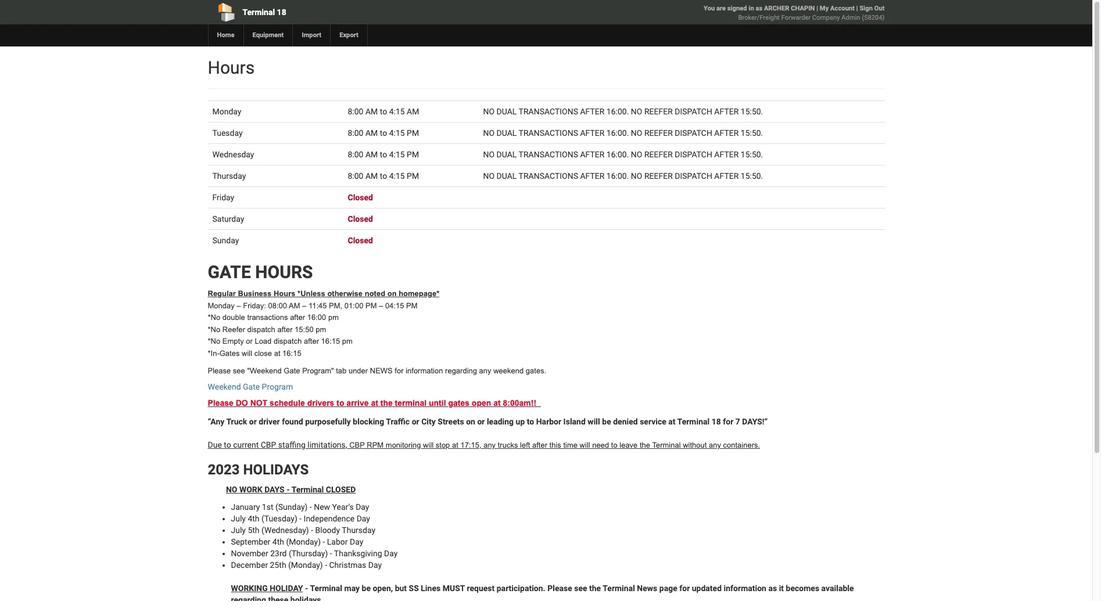 Task type: describe. For each thing, give the bounding box(es) containing it.
1 horizontal spatial regarding
[[445, 367, 477, 376]]

0 vertical spatial be
[[602, 417, 611, 426]]

working holiday
[[231, 584, 303, 593]]

1 | from the left
[[817, 5, 818, 12]]

company
[[813, 14, 840, 22]]

stop
[[436, 441, 450, 450]]

containers.
[[723, 441, 760, 450]]

service
[[640, 417, 667, 426]]

- down (sunday)
[[299, 514, 302, 524]]

weekend
[[494, 367, 524, 376]]

rpm
[[367, 441, 384, 450]]

25th
[[270, 561, 286, 570]]

monitoring
[[386, 441, 421, 450]]

2 – from the left
[[302, 301, 306, 310]]

terminal
[[395, 399, 427, 408]]

available
[[822, 584, 854, 593]]

bloody
[[315, 526, 340, 535]]

0 vertical spatial 16:15
[[321, 337, 340, 346]]

holidays
[[243, 462, 309, 479]]

1 july from the top
[[231, 514, 246, 524]]

dual for thursday
[[497, 171, 517, 181]]

schedule
[[270, 399, 305, 408]]

any left trucks
[[484, 441, 496, 450]]

4:15 for monday
[[389, 107, 405, 116]]

up
[[516, 417, 525, 426]]

terminal up new
[[292, 485, 324, 494]]

regular business hours *unless otherwise noted on homepage* monday – friday: 08:00 am – 11:45 pm, 01:00 pm – 04:15 pm *no double transactions after 16:00 pm *no reefer dispatch after 15:50 pm *no empty or load dispatch after 16:15 pm *in-gates will close at 16:15
[[208, 289, 440, 358]]

island
[[564, 417, 586, 426]]

15:50
[[295, 325, 314, 334]]

0 vertical spatial dispatch
[[247, 325, 275, 334]]

do
[[236, 399, 248, 408]]

hours inside regular business hours *unless otherwise noted on homepage* monday – friday: 08:00 am – 11:45 pm, 01:00 pm – 04:15 pm *no double transactions after 16:00 pm *no reefer dispatch after 15:50 pm *no empty or load dispatch after 16:15 pm *in-gates will close at 16:15
[[274, 289, 296, 298]]

dispatch for tuesday
[[675, 128, 713, 138]]

time
[[563, 441, 578, 450]]

are
[[717, 5, 726, 12]]

closed for friday
[[348, 193, 373, 202]]

homepage*
[[399, 289, 440, 298]]

after up the 15:50
[[290, 313, 305, 322]]

dual for wednesday
[[497, 150, 517, 159]]

15:50. for thursday
[[741, 171, 763, 181]]

1 vertical spatial pm
[[316, 325, 326, 334]]

thursday inside january 1st (sunday) - new year's day july 4th (tuesday) - independence day july 5th (wednesday) - bloody thursday september 4th (monday) - labor day november 23rd (thursday) - thanksgiving day
[[342, 526, 376, 535]]

becomes
[[786, 584, 820, 593]]

0 vertical spatial thursday
[[212, 171, 246, 181]]

ss
[[409, 584, 419, 593]]

work
[[239, 485, 263, 494]]

2023 holidays
[[208, 462, 309, 479]]

at right 'open'
[[494, 399, 501, 408]]

dispatch for wednesday
[[675, 150, 713, 159]]

sign
[[860, 5, 873, 12]]

please inside - terminal may be open, but ss lines must request participation. please see the terminal news page for updated information as it becomes available regarding these holidays.
[[548, 584, 572, 593]]

the inside due to current cbp staffing limitations, cbp rpm monitoring will stop at 17:15, any trucks left after this time will need to leave the terminal without any containers.
[[640, 441, 650, 450]]

otherwise
[[327, 289, 363, 298]]

please for please see "weekend gate program" tab under news for information regarding any weekend gates.
[[208, 367, 231, 376]]

program
[[262, 382, 293, 392]]

day up thanksgiving
[[350, 537, 363, 547]]

please see "weekend gate program" tab under news for information regarding any weekend gates.
[[208, 367, 546, 376]]

dual for tuesday
[[497, 128, 517, 138]]

gate hours
[[208, 262, 313, 282]]

0 vertical spatial 4th
[[248, 514, 260, 524]]

denied
[[613, 417, 638, 426]]

you
[[704, 5, 715, 12]]

dual for monday
[[497, 107, 517, 116]]

1 – from the left
[[237, 301, 241, 310]]

- right days at the left bottom
[[287, 485, 290, 494]]

15:50. for wednesday
[[741, 150, 763, 159]]

"any
[[208, 417, 225, 426]]

gate
[[208, 262, 251, 282]]

export
[[340, 31, 359, 39]]

1 *no from the top
[[208, 313, 220, 322]]

0 vertical spatial monday
[[212, 107, 241, 116]]

to inside due to current cbp staffing limitations, cbp rpm monitoring will stop at 17:15, any trucks left after this time will need to leave the terminal without any containers.
[[611, 441, 618, 450]]

left
[[520, 441, 530, 450]]

equipment link
[[243, 24, 293, 46]]

after inside due to current cbp staffing limitations, cbp rpm monitoring will stop at 17:15, any trucks left after this time will need to leave the terminal without any containers.
[[532, 441, 547, 450]]

home
[[217, 31, 235, 39]]

1 horizontal spatial 18
[[712, 417, 721, 426]]

4:15 for wednesday
[[389, 150, 405, 159]]

am for wednesday
[[366, 150, 378, 159]]

january
[[231, 503, 260, 512]]

pm for wednesday
[[407, 150, 419, 159]]

christmas
[[329, 561, 366, 570]]

reefer
[[222, 325, 245, 334]]

23rd
[[270, 549, 287, 558]]

see inside - terminal may be open, but ss lines must request participation. please see the terminal news page for updated information as it becomes available regarding these holidays.
[[574, 584, 587, 593]]

*in-
[[208, 349, 220, 358]]

no dual transactions after 16:00.  no reefer dispatch after 15:50. for tuesday
[[483, 128, 763, 138]]

for inside - terminal may be open, but ss lines must request participation. please see the terminal news page for updated information as it becomes available regarding these holidays.
[[680, 584, 690, 593]]

or inside regular business hours *unless otherwise noted on homepage* monday – friday: 08:00 am – 11:45 pm, 01:00 pm – 04:15 pm *no double transactions after 16:00 pm *no reefer dispatch after 15:50 pm *no empty or load dispatch after 16:15 pm *in-gates will close at 16:15
[[246, 337, 253, 346]]

or right the truck
[[249, 417, 257, 426]]

thanksgiving
[[334, 549, 382, 558]]

0 horizontal spatial hours
[[208, 58, 255, 78]]

1 vertical spatial (monday)
[[288, 561, 323, 570]]

friday
[[212, 193, 234, 202]]

15:50. for tuesday
[[741, 128, 763, 138]]

8:00 for wednesday
[[348, 150, 364, 159]]

regular
[[208, 289, 236, 298]]

news
[[370, 367, 393, 376]]

december
[[231, 561, 268, 570]]

no dual transactions after 16:00.  no reefer dispatch after 15:50. for thursday
[[483, 171, 763, 181]]

16:00. for monday
[[607, 107, 629, 116]]

business
[[238, 289, 272, 298]]

cbp inside due to current cbp staffing limitations, cbp rpm monitoring will stop at 17:15, any trucks left after this time will need to leave the terminal without any containers.
[[349, 441, 365, 450]]

1 vertical spatial gate
[[243, 382, 260, 392]]

"any truck or driver found purposefully blocking traffic or city streets on or leading up to harbor island will be denied service at terminal 18 for 7 days!"
[[208, 417, 768, 426]]

not
[[250, 399, 267, 408]]

import
[[302, 31, 321, 39]]

working
[[231, 584, 268, 593]]

16:00
[[307, 313, 326, 322]]

(thursday)
[[289, 549, 328, 558]]

am for tuesday
[[366, 128, 378, 138]]

blocking
[[353, 417, 384, 426]]

3 *no from the top
[[208, 337, 220, 346]]

gates.
[[526, 367, 546, 376]]

no work days - terminal closed
[[226, 485, 356, 494]]

after left the 15:50
[[277, 325, 293, 334]]

0 vertical spatial gate
[[284, 367, 300, 376]]

days
[[265, 485, 285, 494]]

3 – from the left
[[379, 301, 383, 310]]

as inside you are signed in as archer chapin | my account | sign out broker/freight forwarder company admin (58204)
[[756, 5, 763, 12]]

until
[[429, 399, 446, 408]]

2023
[[208, 462, 240, 479]]

hours
[[255, 262, 313, 282]]

after down the 15:50
[[304, 337, 319, 346]]

18 inside terminal 18 link
[[277, 8, 286, 17]]

export link
[[330, 24, 367, 46]]

in
[[749, 5, 754, 12]]

will right island
[[588, 417, 600, 426]]

archer
[[764, 5, 790, 12]]

participation.
[[497, 584, 546, 593]]

4:15 for thursday
[[389, 171, 405, 181]]

broker/freight
[[738, 14, 780, 22]]

terminal up without
[[677, 417, 710, 426]]

1st
[[262, 503, 273, 512]]

holiday
[[270, 584, 303, 593]]

or left city
[[412, 417, 419, 426]]

weekend
[[208, 382, 241, 392]]

sunday
[[212, 236, 239, 245]]

be inside - terminal may be open, but ss lines must request participation. please see the terminal news page for updated information as it becomes available regarding these holidays.
[[362, 584, 371, 593]]

day right independence
[[357, 514, 370, 524]]

1 vertical spatial on
[[466, 417, 475, 426]]

7
[[736, 417, 740, 426]]

please do not schedule drivers to arrive at the terminal until gates open at 8:00am!!
[[208, 399, 541, 408]]

reefer for wednesday
[[645, 150, 673, 159]]

any left weekend
[[479, 367, 491, 376]]

0 vertical spatial pm
[[328, 313, 339, 322]]

04:15
[[385, 301, 404, 310]]

dispatch for monday
[[675, 107, 713, 116]]

truck
[[226, 417, 247, 426]]

double
[[222, 313, 245, 322]]

4:15 for tuesday
[[389, 128, 405, 138]]

january 1st (sunday) - new year's day july 4th (tuesday) - independence day july 5th (wednesday) - bloody thursday september 4th (monday) - labor day november 23rd (thursday) - thanksgiving day
[[231, 503, 398, 558]]

november
[[231, 549, 268, 558]]

0 vertical spatial the
[[381, 399, 393, 408]]

it
[[779, 584, 784, 593]]

regarding inside - terminal may be open, but ss lines must request participation. please see the terminal news page for updated information as it becomes available regarding these holidays.
[[231, 596, 266, 602]]



Task type: locate. For each thing, give the bounding box(es) containing it.
at right arrive
[[371, 399, 378, 408]]

1 horizontal spatial be
[[602, 417, 611, 426]]

1 dispatch from the top
[[675, 107, 713, 116]]

will inside regular business hours *unless otherwise noted on homepage* monday – friday: 08:00 am – 11:45 pm, 01:00 pm – 04:15 pm *no double transactions after 16:00 pm *no reefer dispatch after 15:50 pm *no empty or load dispatch after 16:15 pm *in-gates will close at 16:15
[[242, 349, 252, 358]]

hours up 08:00 at the left of page
[[274, 289, 296, 298]]

2 no dual transactions after 16:00.  no reefer dispatch after 15:50. from the top
[[483, 128, 763, 138]]

0 vertical spatial (monday)
[[286, 537, 321, 547]]

information up until
[[406, 367, 443, 376]]

1 horizontal spatial –
[[302, 301, 306, 310]]

0 vertical spatial information
[[406, 367, 443, 376]]

- down (thursday) in the left of the page
[[325, 561, 327, 570]]

0 horizontal spatial regarding
[[231, 596, 266, 602]]

8:00 am to 4:15 pm for wednesday
[[348, 150, 419, 159]]

day down thanksgiving
[[368, 561, 382, 570]]

hours
[[208, 58, 255, 78], [274, 289, 296, 298]]

transactions for wednesday
[[519, 150, 578, 159]]

regarding down 'working'
[[231, 596, 266, 602]]

1 vertical spatial be
[[362, 584, 371, 593]]

after
[[290, 313, 305, 322], [277, 325, 293, 334], [304, 337, 319, 346], [532, 441, 547, 450]]

4 15:50. from the top
[[741, 171, 763, 181]]

0 horizontal spatial see
[[233, 367, 245, 376]]

weekend gate program link
[[208, 382, 293, 392]]

1 horizontal spatial 4th
[[272, 537, 284, 547]]

am for monday
[[366, 107, 378, 116]]

on inside regular business hours *unless otherwise noted on homepage* monday – friday: 08:00 am – 11:45 pm, 01:00 pm – 04:15 pm *no double transactions after 16:00 pm *no reefer dispatch after 15:50 pm *no empty or load dispatch after 16:15 pm *in-gates will close at 16:15
[[387, 289, 397, 298]]

1 vertical spatial 8:00 am to 4:15 pm
[[348, 150, 419, 159]]

- left new
[[310, 503, 312, 512]]

pm down "16:00"
[[316, 325, 326, 334]]

2 reefer from the top
[[645, 128, 673, 138]]

2 dual from the top
[[497, 128, 517, 138]]

11:45
[[309, 301, 327, 310]]

load
[[255, 337, 272, 346]]

found
[[282, 417, 303, 426]]

2 vertical spatial for
[[680, 584, 690, 593]]

drivers
[[307, 399, 334, 408]]

2 15:50. from the top
[[741, 128, 763, 138]]

15:50.
[[741, 107, 763, 116], [741, 128, 763, 138], [741, 150, 763, 159], [741, 171, 763, 181]]

1 vertical spatial please
[[208, 399, 234, 408]]

1 horizontal spatial 16:15
[[321, 337, 340, 346]]

18 left '7'
[[712, 417, 721, 426]]

the inside - terminal may be open, but ss lines must request participation. please see the terminal news page for updated information as it becomes available regarding these holidays.
[[589, 584, 601, 593]]

1 reefer from the top
[[645, 107, 673, 116]]

the right leave
[[640, 441, 650, 450]]

1 8:00 from the top
[[348, 107, 364, 116]]

lines
[[421, 584, 441, 593]]

gate
[[284, 367, 300, 376], [243, 382, 260, 392]]

1 vertical spatial monday
[[208, 301, 235, 310]]

dispatch down the 15:50
[[274, 337, 302, 346]]

no dual transactions after 16:00.  no reefer dispatch after 15:50. for wednesday
[[483, 150, 763, 159]]

at right close
[[274, 349, 280, 358]]

holidays.
[[290, 596, 323, 602]]

16:00. for tuesday
[[607, 128, 629, 138]]

1 vertical spatial the
[[640, 441, 650, 450]]

terminal 18 link
[[208, 0, 480, 24]]

0 vertical spatial closed
[[348, 193, 373, 202]]

at inside regular business hours *unless otherwise noted on homepage* monday – friday: 08:00 am – 11:45 pm, 01:00 pm – 04:15 pm *no double transactions after 16:00 pm *no reefer dispatch after 15:50 pm *no empty or load dispatch after 16:15 pm *in-gates will close at 16:15
[[274, 349, 280, 358]]

or
[[246, 337, 253, 346], [249, 417, 257, 426], [412, 417, 419, 426], [477, 417, 485, 426]]

due to current cbp staffing limitations, cbp rpm monitoring will stop at 17:15, any trucks left after this time will need to leave the terminal without any containers.
[[208, 440, 760, 450]]

without
[[683, 441, 707, 450]]

terminal inside due to current cbp staffing limitations, cbp rpm monitoring will stop at 17:15, any trucks left after this time will need to leave the terminal without any containers.
[[652, 441, 681, 450]]

at
[[274, 349, 280, 358], [371, 399, 378, 408], [494, 399, 501, 408], [669, 417, 676, 426], [452, 441, 458, 450]]

weekend gate program
[[208, 382, 293, 392]]

1 vertical spatial closed
[[348, 214, 373, 224]]

the left news
[[589, 584, 601, 593]]

0 horizontal spatial cbp
[[261, 440, 276, 450]]

limitations,
[[308, 440, 347, 450]]

on
[[387, 289, 397, 298], [466, 417, 475, 426]]

empty
[[222, 337, 244, 346]]

december 25th (monday) - christmas day
[[231, 561, 382, 570]]

1 horizontal spatial thursday
[[342, 526, 376, 535]]

as right in
[[756, 5, 763, 12]]

account
[[831, 5, 855, 12]]

1 horizontal spatial |
[[857, 5, 858, 12]]

streets
[[438, 417, 464, 426]]

2 4:15 from the top
[[389, 128, 405, 138]]

dispatch up load
[[247, 325, 275, 334]]

-
[[287, 485, 290, 494], [310, 503, 312, 512], [299, 514, 302, 524], [311, 526, 313, 535], [323, 537, 325, 547], [330, 549, 332, 558], [325, 561, 327, 570], [305, 584, 308, 593]]

1 dual from the top
[[497, 107, 517, 116]]

- inside - terminal may be open, but ss lines must request participation. please see the terminal news page for updated information as it becomes available regarding these holidays.
[[305, 584, 308, 593]]

*no up *in- in the left of the page
[[208, 337, 220, 346]]

2 transactions from the top
[[519, 128, 578, 138]]

this
[[550, 441, 561, 450]]

1 vertical spatial see
[[574, 584, 587, 593]]

0 horizontal spatial pm
[[316, 325, 326, 334]]

be left denied
[[602, 417, 611, 426]]

2 july from the top
[[231, 526, 246, 535]]

3 closed from the top
[[348, 236, 373, 245]]

8:00 am to 4:15 pm for thursday
[[348, 171, 419, 181]]

on right streets
[[466, 417, 475, 426]]

2 vertical spatial *no
[[208, 337, 220, 346]]

driver
[[259, 417, 280, 426]]

2 horizontal spatial –
[[379, 301, 383, 310]]

2 vertical spatial 8:00 am to 4:15 pm
[[348, 171, 419, 181]]

1 vertical spatial as
[[769, 584, 777, 593]]

16:00. for wednesday
[[607, 150, 629, 159]]

signed
[[728, 5, 747, 12]]

- down "labor" at the bottom left of the page
[[330, 549, 332, 558]]

updated
[[692, 584, 722, 593]]

for right page
[[680, 584, 690, 593]]

*no left reefer
[[208, 325, 220, 334]]

for left '7'
[[723, 417, 734, 426]]

(sunday)
[[275, 503, 308, 512]]

2 *no from the top
[[208, 325, 220, 334]]

0 horizontal spatial for
[[395, 367, 404, 376]]

*no left double
[[208, 313, 220, 322]]

4th up 5th
[[248, 514, 260, 524]]

0 vertical spatial 18
[[277, 8, 286, 17]]

after right left
[[532, 441, 547, 450]]

as inside - terminal may be open, but ss lines must request participation. please see the terminal news page for updated information as it becomes available regarding these holidays.
[[769, 584, 777, 593]]

reefer for tuesday
[[645, 128, 673, 138]]

(monday) down (thursday) in the left of the page
[[288, 561, 323, 570]]

1 vertical spatial 4th
[[272, 537, 284, 547]]

or down 'open'
[[477, 417, 485, 426]]

0 horizontal spatial the
[[381, 399, 393, 408]]

closed for saturday
[[348, 214, 373, 224]]

16:00. for thursday
[[607, 171, 629, 181]]

4 transactions from the top
[[519, 171, 578, 181]]

3 reefer from the top
[[645, 150, 673, 159]]

1 vertical spatial *no
[[208, 325, 220, 334]]

transactions
[[519, 107, 578, 116], [519, 128, 578, 138], [519, 150, 578, 159], [519, 171, 578, 181]]

request
[[467, 584, 495, 593]]

*unless
[[298, 289, 325, 298]]

0 horizontal spatial –
[[237, 301, 241, 310]]

dual
[[497, 107, 517, 116], [497, 128, 517, 138], [497, 150, 517, 159], [497, 171, 517, 181]]

pm for thursday
[[407, 171, 419, 181]]

closed
[[348, 193, 373, 202], [348, 214, 373, 224], [348, 236, 373, 245]]

news
[[637, 584, 658, 593]]

july down january
[[231, 514, 246, 524]]

– down noted
[[379, 301, 383, 310]]

0 horizontal spatial as
[[756, 5, 763, 12]]

0 vertical spatial see
[[233, 367, 245, 376]]

gate up program at the left bottom of the page
[[284, 367, 300, 376]]

hours down home link
[[208, 58, 255, 78]]

1 no dual transactions after 16:00.  no reefer dispatch after 15:50. from the top
[[483, 107, 763, 116]]

1 horizontal spatial the
[[589, 584, 601, 593]]

transactions for thursday
[[519, 171, 578, 181]]

leading
[[487, 417, 514, 426]]

1 vertical spatial thursday
[[342, 526, 376, 535]]

2 horizontal spatial the
[[640, 441, 650, 450]]

1 vertical spatial july
[[231, 526, 246, 535]]

18 up equipment
[[277, 8, 286, 17]]

monday inside regular business hours *unless otherwise noted on homepage* monday – friday: 08:00 am – 11:45 pm, 01:00 pm – 04:15 pm *no double transactions after 16:00 pm *no reefer dispatch after 15:50 pm *no empty or load dispatch after 16:15 pm *in-gates will close at 16:15
[[208, 301, 235, 310]]

arrive
[[347, 399, 369, 408]]

2 vertical spatial closed
[[348, 236, 373, 245]]

8:00am!!
[[503, 399, 537, 408]]

8:00 for monday
[[348, 107, 364, 116]]

(monday) up (thursday) in the left of the page
[[286, 537, 321, 547]]

pm down pm,
[[328, 313, 339, 322]]

16:15 down the 15:50
[[283, 349, 301, 358]]

3 dispatch from the top
[[675, 150, 713, 159]]

monday
[[212, 107, 241, 116], [208, 301, 235, 310]]

please
[[208, 367, 231, 376], [208, 399, 234, 408], [548, 584, 572, 593]]

0 vertical spatial 8:00 am to 4:15 pm
[[348, 128, 419, 138]]

0 horizontal spatial on
[[387, 289, 397, 298]]

8:00 for tuesday
[[348, 128, 364, 138]]

– up double
[[237, 301, 241, 310]]

close
[[254, 349, 272, 358]]

new
[[314, 503, 330, 512]]

4 reefer from the top
[[645, 171, 673, 181]]

2 closed from the top
[[348, 214, 373, 224]]

reefer for monday
[[645, 107, 673, 116]]

3 transactions from the top
[[519, 150, 578, 159]]

day right thanksgiving
[[384, 549, 398, 558]]

regarding
[[445, 367, 477, 376], [231, 596, 266, 602]]

monday down regular
[[208, 301, 235, 310]]

5th
[[248, 526, 260, 535]]

3 16:00. from the top
[[607, 150, 629, 159]]

0 horizontal spatial be
[[362, 584, 371, 593]]

2 vertical spatial the
[[589, 584, 601, 593]]

will left close
[[242, 349, 252, 358]]

dispatch for thursday
[[675, 171, 713, 181]]

be
[[602, 417, 611, 426], [362, 584, 371, 593]]

closed for sunday
[[348, 236, 373, 245]]

no dual transactions after 16:00.  no reefer dispatch after 15:50.
[[483, 107, 763, 116], [483, 128, 763, 138], [483, 150, 763, 159], [483, 171, 763, 181]]

1 vertical spatial hours
[[274, 289, 296, 298]]

2 8:00 am to 4:15 pm from the top
[[348, 150, 419, 159]]

1 horizontal spatial as
[[769, 584, 777, 593]]

16:15
[[321, 337, 340, 346], [283, 349, 301, 358]]

4 4:15 from the top
[[389, 171, 405, 181]]

0 vertical spatial as
[[756, 5, 763, 12]]

3 dual from the top
[[497, 150, 517, 159]]

(monday) inside january 1st (sunday) - new year's day july 4th (tuesday) - independence day july 5th (wednesday) - bloody thursday september 4th (monday) - labor day november 23rd (thursday) - thanksgiving day
[[286, 537, 321, 547]]

page
[[660, 584, 678, 593]]

08:00
[[268, 301, 287, 310]]

(wednesday)
[[262, 526, 309, 535]]

3 4:15 from the top
[[389, 150, 405, 159]]

15:50. for monday
[[741, 107, 763, 116]]

*no
[[208, 313, 220, 322], [208, 325, 220, 334], [208, 337, 220, 346]]

need
[[592, 441, 609, 450]]

0 vertical spatial on
[[387, 289, 397, 298]]

2 dispatch from the top
[[675, 128, 713, 138]]

4:15
[[389, 107, 405, 116], [389, 128, 405, 138], [389, 150, 405, 159], [389, 171, 405, 181]]

1 8:00 am to 4:15 pm from the top
[[348, 128, 419, 138]]

3 8:00 from the top
[[348, 150, 364, 159]]

any right without
[[709, 441, 721, 450]]

2 | from the left
[[857, 5, 858, 12]]

– left 11:45 at the left of the page
[[302, 301, 306, 310]]

2 16:00. from the top
[[607, 128, 629, 138]]

1 vertical spatial information
[[724, 584, 767, 593]]

or left load
[[246, 337, 253, 346]]

2 vertical spatial pm
[[342, 337, 353, 346]]

under
[[349, 367, 368, 376]]

0 vertical spatial for
[[395, 367, 404, 376]]

3 15:50. from the top
[[741, 150, 763, 159]]

4 dual from the top
[[497, 171, 517, 181]]

1 horizontal spatial information
[[724, 584, 767, 593]]

1 horizontal spatial for
[[680, 584, 690, 593]]

transactions for monday
[[519, 107, 578, 116]]

terminal may
[[310, 584, 360, 593]]

be left open,
[[362, 584, 371, 593]]

gates
[[220, 349, 240, 358]]

1 horizontal spatial cbp
[[349, 441, 365, 450]]

cbp left rpm on the left bottom of page
[[349, 441, 365, 450]]

4 8:00 from the top
[[348, 171, 364, 181]]

labor
[[327, 537, 348, 547]]

open,
[[373, 584, 393, 593]]

0 vertical spatial july
[[231, 514, 246, 524]]

- down bloody
[[323, 537, 325, 547]]

monday up tuesday
[[212, 107, 241, 116]]

4 dispatch from the top
[[675, 171, 713, 181]]

4 16:00. from the top
[[607, 171, 629, 181]]

0 horizontal spatial thursday
[[212, 171, 246, 181]]

at right stop
[[452, 441, 458, 450]]

1 vertical spatial for
[[723, 417, 734, 426]]

terminal inside - terminal may be open, but ss lines must request participation. please see the terminal news page for updated information as it becomes available regarding these holidays.
[[603, 584, 635, 593]]

0 horizontal spatial information
[[406, 367, 443, 376]]

2 vertical spatial please
[[548, 584, 572, 593]]

you are signed in as archer chapin | my account | sign out broker/freight forwarder company admin (58204)
[[704, 5, 885, 22]]

1 vertical spatial dispatch
[[274, 337, 302, 346]]

1 horizontal spatial hours
[[274, 289, 296, 298]]

at right service
[[669, 417, 676, 426]]

am for thursday
[[366, 171, 378, 181]]

pm,
[[329, 301, 342, 310]]

cbp right current
[[261, 440, 276, 450]]

please down weekend
[[208, 399, 234, 408]]

0 horizontal spatial |
[[817, 5, 818, 12]]

trucks
[[498, 441, 518, 450]]

2 horizontal spatial pm
[[342, 337, 353, 346]]

1 horizontal spatial pm
[[328, 313, 339, 322]]

reefer for thursday
[[645, 171, 673, 181]]

terminal left news
[[603, 584, 635, 593]]

program"
[[302, 367, 334, 376]]

0 horizontal spatial gate
[[243, 382, 260, 392]]

3 no dual transactions after 16:00.  no reefer dispatch after 15:50. from the top
[[483, 150, 763, 159]]

0 horizontal spatial 18
[[277, 8, 286, 17]]

1 vertical spatial regarding
[[231, 596, 266, 602]]

will
[[242, 349, 252, 358], [588, 417, 600, 426], [423, 441, 434, 450], [580, 441, 590, 450]]

0 horizontal spatial 16:15
[[283, 349, 301, 358]]

1 vertical spatial 18
[[712, 417, 721, 426]]

the up traffic
[[381, 399, 393, 408]]

as left it
[[769, 584, 777, 593]]

gate up not
[[243, 382, 260, 392]]

pm up tab
[[342, 337, 353, 346]]

17:15,
[[461, 441, 482, 450]]

8:00 for thursday
[[348, 171, 364, 181]]

information inside - terminal may be open, but ss lines must request participation. please see the terminal news page for updated information as it becomes available regarding these holidays.
[[724, 584, 767, 593]]

information left it
[[724, 584, 767, 593]]

4 no dual transactions after 16:00.  no reefer dispatch after 15:50. from the top
[[483, 171, 763, 181]]

after
[[580, 107, 605, 116], [715, 107, 739, 116], [580, 128, 605, 138], [715, 128, 739, 138], [580, 150, 605, 159], [715, 150, 739, 159], [580, 171, 605, 181], [715, 171, 739, 181]]

| left my
[[817, 5, 818, 12]]

for right news
[[395, 367, 404, 376]]

2 horizontal spatial for
[[723, 417, 734, 426]]

will left stop
[[423, 441, 434, 450]]

am inside regular business hours *unless otherwise noted on homepage* monday – friday: 08:00 am – 11:45 pm, 01:00 pm – 04:15 pm *no double transactions after 16:00 pm *no reefer dispatch after 15:50 pm *no empty or load dispatch after 16:15 pm *in-gates will close at 16:15
[[289, 301, 300, 310]]

1 16:00. from the top
[[607, 107, 629, 116]]

at inside due to current cbp staffing limitations, cbp rpm monitoring will stop at 17:15, any trucks left after this time will need to leave the terminal without any containers.
[[452, 441, 458, 450]]

1 horizontal spatial gate
[[284, 367, 300, 376]]

- left bloody
[[311, 526, 313, 535]]

0 vertical spatial please
[[208, 367, 231, 376]]

transactions for tuesday
[[519, 128, 578, 138]]

will right time
[[580, 441, 590, 450]]

4th up 23rd
[[272, 537, 284, 547]]

0 horizontal spatial 4th
[[248, 514, 260, 524]]

import link
[[293, 24, 330, 46]]

pm for tuesday
[[407, 128, 419, 138]]

0 vertical spatial regarding
[[445, 367, 477, 376]]

1 horizontal spatial on
[[466, 417, 475, 426]]

tab
[[336, 367, 347, 376]]

july left 5th
[[231, 526, 246, 535]]

1 4:15 from the top
[[389, 107, 405, 116]]

on up the 04:15
[[387, 289, 397, 298]]

please up weekend
[[208, 367, 231, 376]]

noted
[[365, 289, 385, 298]]

2 8:00 from the top
[[348, 128, 364, 138]]

1 vertical spatial 16:15
[[283, 349, 301, 358]]

my
[[820, 5, 829, 12]]

- terminal may be open, but ss lines must request participation. please see the terminal news page for updated information as it becomes available regarding these holidays.
[[231, 584, 854, 602]]

regarding up gates
[[445, 367, 477, 376]]

day right year's
[[356, 503, 369, 512]]

pm
[[407, 128, 419, 138], [407, 150, 419, 159], [407, 171, 419, 181], [366, 301, 377, 310], [406, 301, 418, 310]]

1 closed from the top
[[348, 193, 373, 202]]

home link
[[208, 24, 243, 46]]

1 15:50. from the top
[[741, 107, 763, 116]]

0 vertical spatial hours
[[208, 58, 255, 78]]

1 transactions from the top
[[519, 107, 578, 116]]

open
[[472, 399, 491, 408]]

- up holidays.
[[305, 584, 308, 593]]

1 horizontal spatial see
[[574, 584, 587, 593]]

0 vertical spatial *no
[[208, 313, 220, 322]]

thursday up thanksgiving
[[342, 526, 376, 535]]

please for please do not schedule drivers to arrive at the terminal until gates open at 8:00am!!
[[208, 399, 234, 408]]

| left sign at the top of page
[[857, 5, 858, 12]]

no dual transactions after 16:00.  no reefer dispatch after 15:50. for monday
[[483, 107, 763, 116]]

to
[[380, 107, 387, 116], [380, 128, 387, 138], [380, 150, 387, 159], [380, 171, 387, 181], [337, 399, 344, 408], [527, 417, 534, 426], [224, 440, 231, 450], [611, 441, 618, 450]]

dispatch
[[675, 107, 713, 116], [675, 128, 713, 138], [675, 150, 713, 159], [675, 171, 713, 181]]

3 8:00 am to 4:15 pm from the top
[[348, 171, 419, 181]]

16:15 down "16:00"
[[321, 337, 340, 346]]

please right participation.
[[548, 584, 572, 593]]

8:00 am to 4:15 pm for tuesday
[[348, 128, 419, 138]]

terminal up equipment
[[243, 8, 275, 17]]

thursday down wednesday
[[212, 171, 246, 181]]

terminal down service
[[652, 441, 681, 450]]



Task type: vqa. For each thing, say whether or not it's contained in the screenshot.
Thursday's AM
yes



